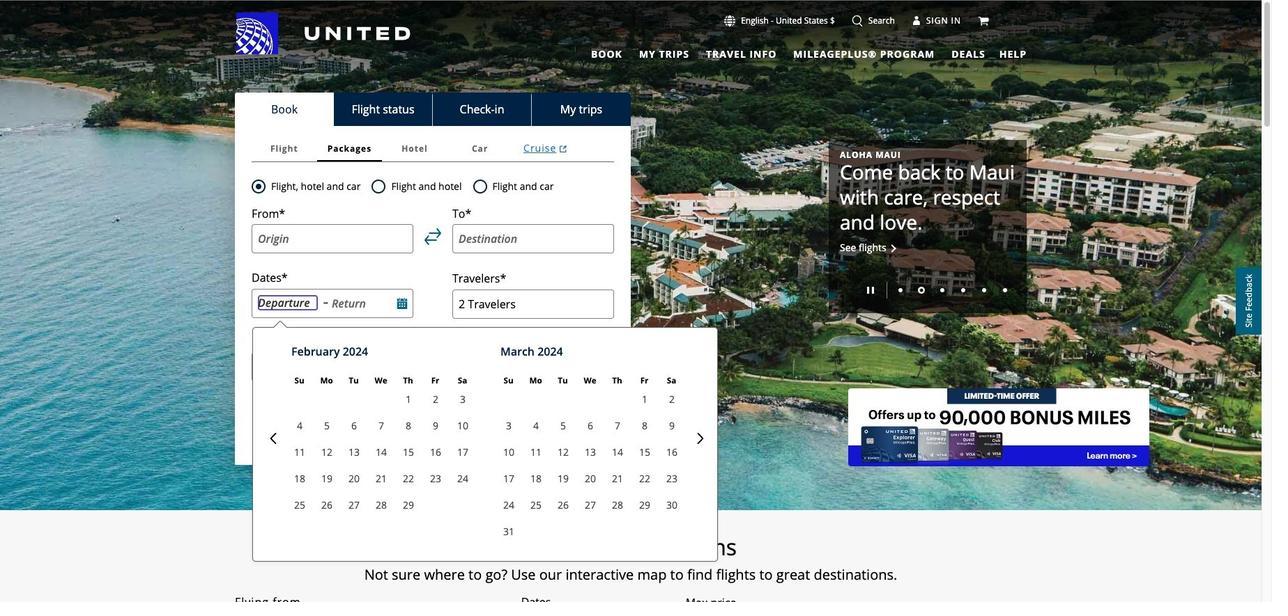 Task type: locate. For each thing, give the bounding box(es) containing it.
slide 4 of 6 image
[[961, 289, 965, 293]]

calendar application
[[257, 329, 1113, 562]]

select rooms element
[[252, 333, 294, 350]]

main content
[[0, 1, 1262, 603]]

0 vertical spatial tab list
[[583, 42, 988, 63]]

1 vertical spatial tab list
[[235, 93, 631, 126]]

slide 3 of 6 image
[[940, 289, 945, 293]]

slide 6 of 6 image
[[1003, 289, 1007, 293]]

2 vertical spatial tab list
[[252, 136, 614, 162]]

navigation
[[0, 12, 1262, 63]]

explore destinations element
[[155, 534, 1107, 562]]

flying from element
[[235, 595, 301, 603]]

tab list
[[583, 42, 988, 63], [235, 93, 631, 126], [252, 136, 614, 162]]

pause image
[[867, 287, 874, 294]]

Origin text field
[[252, 225, 413, 254]]

Return text field
[[332, 296, 408, 311]]



Task type: vqa. For each thing, say whether or not it's contained in the screenshot.
"Select Rooms" element
yes



Task type: describe. For each thing, give the bounding box(es) containing it.
united logo link to homepage image
[[236, 13, 411, 54]]

Destination text field
[[452, 225, 614, 254]]

currently in english united states	$ enter to change image
[[724, 15, 736, 26]]

Departure text field
[[258, 296, 318, 312]]

not sure where to go? use our interactive map to find flights to great destinations. element
[[155, 567, 1107, 584]]

view cart, click to view list of recently searched saved trips. image
[[978, 15, 989, 26]]

move backward to switch to the previous month. image
[[268, 434, 279, 445]]

carousel buttons element
[[840, 277, 1016, 303]]

slide 1 of 6 image
[[899, 289, 903, 293]]

please enter the max price in the input text or tab to access the slider to set the max price. element
[[686, 595, 736, 603]]

slide 5 of 6 image
[[982, 289, 986, 293]]

slide 2 of 6 image
[[918, 287, 925, 294]]

move forward to switch to the next month. image
[[695, 434, 706, 445]]



